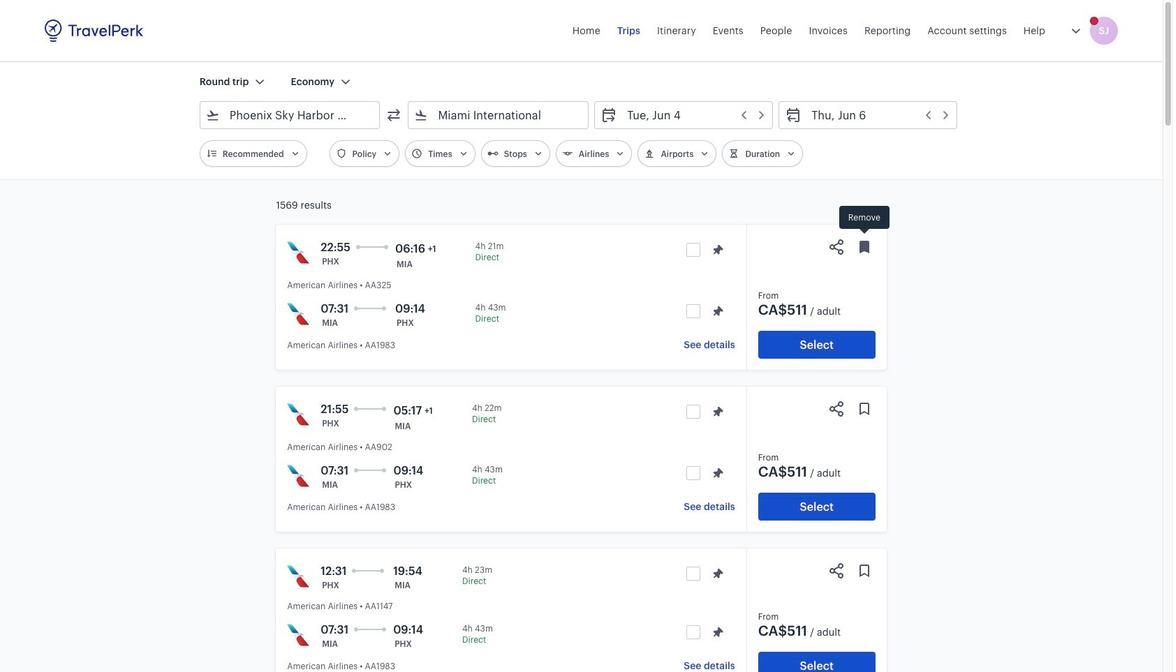 Task type: vqa. For each thing, say whether or not it's contained in the screenshot.
American Airlines icon
yes



Task type: locate. For each thing, give the bounding box(es) containing it.
2 american airlines image from the top
[[287, 303, 309, 325]]

3 american airlines image from the top
[[287, 624, 309, 647]]

2 vertical spatial american airlines image
[[287, 624, 309, 647]]

1 vertical spatial american airlines image
[[287, 303, 309, 325]]

tooltip
[[839, 206, 889, 236]]

1 vertical spatial american airlines image
[[287, 465, 309, 487]]

american airlines image
[[287, 242, 309, 264], [287, 303, 309, 325], [287, 566, 309, 588]]

0 vertical spatial american airlines image
[[287, 404, 309, 426]]

To search field
[[428, 104, 570, 126]]

0 vertical spatial american airlines image
[[287, 242, 309, 264]]

2 vertical spatial american airlines image
[[287, 566, 309, 588]]

american airlines image
[[287, 404, 309, 426], [287, 465, 309, 487], [287, 624, 309, 647]]



Task type: describe. For each thing, give the bounding box(es) containing it.
From search field
[[220, 104, 361, 126]]

Depart field
[[617, 104, 767, 126]]

1 american airlines image from the top
[[287, 404, 309, 426]]

3 american airlines image from the top
[[287, 566, 309, 588]]

Return field
[[802, 104, 951, 126]]

2 american airlines image from the top
[[287, 465, 309, 487]]

1 american airlines image from the top
[[287, 242, 309, 264]]



